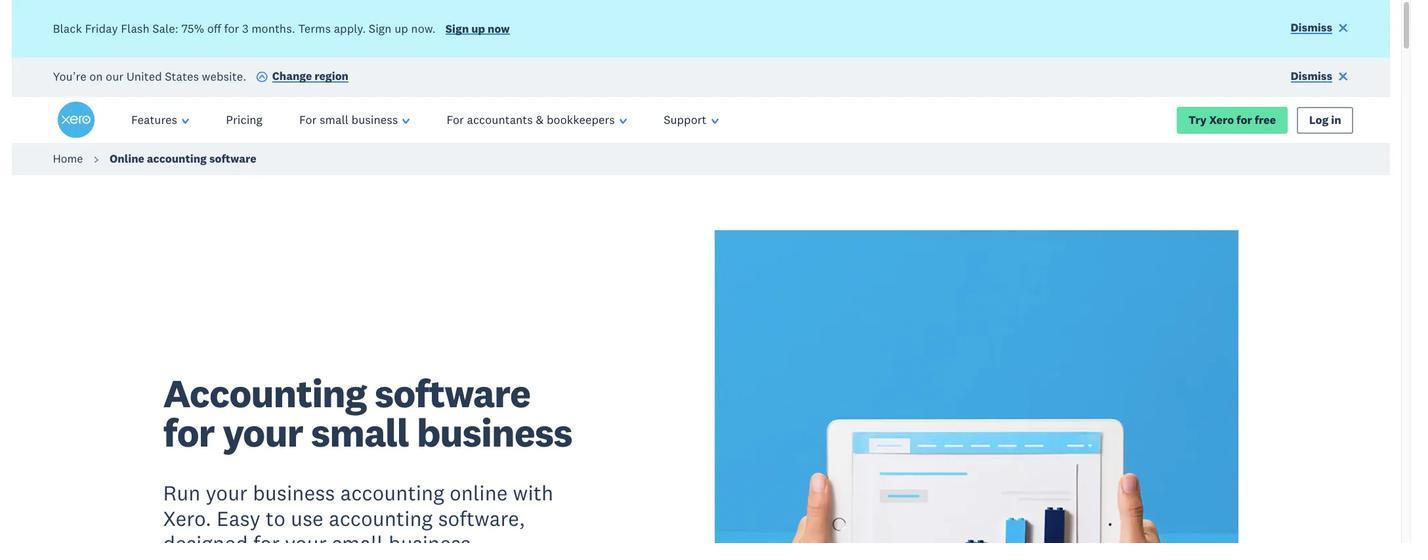 Task type: vqa. For each thing, say whether or not it's contained in the screenshot.
Join at top
no



Task type: describe. For each thing, give the bounding box(es) containing it.
united
[[126, 68, 162, 84]]

terms
[[298, 21, 331, 36]]

online
[[110, 152, 144, 166]]

breadcrumbs element
[[0, 143, 1402, 176]]

accounting inside breadcrumbs element
[[147, 152, 207, 166]]

sign inside sign up now link
[[446, 21, 469, 36]]

in
[[1331, 113, 1342, 127]]

business inside accounting software for your small business
[[417, 408, 572, 457]]

you're
[[53, 68, 86, 84]]

0 horizontal spatial up
[[395, 21, 408, 36]]

support button
[[645, 97, 737, 143]]

2 vertical spatial your
[[285, 531, 327, 544]]

off
[[207, 21, 221, 36]]

change region
[[272, 69, 349, 84]]

for inside accounting software for your small business
[[163, 408, 214, 457]]

accountants
[[467, 112, 533, 128]]

change region button
[[256, 69, 349, 87]]

for small business
[[299, 112, 398, 128]]

use
[[291, 505, 324, 531]]

for left 3
[[224, 21, 239, 36]]

business for run your business accounting online with xero. easy to use accounting software, designed for your small business.
[[253, 480, 335, 506]]

75%
[[181, 21, 204, 36]]

business.
[[389, 531, 477, 544]]

small inside the run your business accounting online with xero. easy to use accounting software, designed for your small business.
[[332, 531, 383, 544]]

online
[[450, 480, 508, 506]]

software inside breadcrumbs element
[[209, 152, 256, 166]]

region
[[315, 69, 349, 84]]

for accountants & bookkeepers
[[447, 112, 615, 128]]

pricing
[[226, 112, 263, 128]]

support
[[664, 112, 707, 128]]

for small business button
[[281, 97, 428, 143]]

features
[[131, 112, 177, 128]]

small inside accounting software for your small business
[[311, 408, 409, 457]]

try xero for free
[[1189, 113, 1276, 127]]

try xero for free link
[[1177, 107, 1288, 134]]

sale:
[[152, 21, 178, 36]]

black friday flash sale: 75% off for 3 months. terms apply. sign up now.
[[53, 21, 436, 36]]

easy
[[217, 505, 260, 531]]

features button
[[113, 97, 208, 143]]

log in link
[[1297, 107, 1354, 134]]

dismiss for black friday flash sale: 75% off for 3 months. terms apply. sign up now.
[[1291, 20, 1333, 35]]

3
[[242, 21, 249, 36]]

accounting
[[163, 369, 367, 418]]

now.
[[411, 21, 436, 36]]

black
[[53, 21, 82, 36]]



Task type: locate. For each thing, give the bounding box(es) containing it.
for left use at the bottom left of page
[[253, 531, 280, 544]]

your inside accounting software for your small business
[[222, 408, 303, 457]]

0 vertical spatial business
[[352, 112, 398, 128]]

business
[[352, 112, 398, 128], [417, 408, 572, 457], [253, 480, 335, 506]]

small
[[320, 112, 349, 128], [311, 408, 409, 457], [332, 531, 383, 544]]

you're on our united states website.
[[53, 68, 246, 84]]

log in
[[1309, 113, 1342, 127]]

states
[[165, 68, 199, 84]]

2 horizontal spatial business
[[417, 408, 572, 457]]

change
[[272, 69, 312, 84]]

1 horizontal spatial up
[[471, 21, 485, 36]]

0 vertical spatial dismiss
[[1291, 20, 1333, 35]]

business for for small business
[[352, 112, 398, 128]]

for inside 'dropdown button'
[[447, 112, 464, 128]]

1 vertical spatial dismiss
[[1291, 69, 1333, 84]]

business inside the run your business accounting online with xero. easy to use accounting software, designed for your small business.
[[253, 480, 335, 506]]

up left now
[[471, 21, 485, 36]]

1 vertical spatial your
[[206, 480, 248, 506]]

for for for accountants & bookkeepers
[[447, 112, 464, 128]]

1 vertical spatial business
[[417, 408, 572, 457]]

2 vertical spatial business
[[253, 480, 335, 506]]

apply.
[[334, 21, 366, 36]]

run your business accounting online with xero. easy to use accounting software, designed for your small business.
[[163, 480, 554, 544]]

sign
[[369, 21, 392, 36], [446, 21, 469, 36]]

designed
[[163, 531, 248, 544]]

dismiss button
[[1291, 20, 1349, 38], [1291, 69, 1349, 87]]

software
[[209, 152, 256, 166], [375, 369, 530, 418]]

dismiss button for black friday flash sale: 75% off for 3 months. terms apply. sign up now.
[[1291, 20, 1349, 38]]

1 vertical spatial small
[[311, 408, 409, 457]]

on
[[89, 68, 103, 84]]

software inside accounting software for your small business
[[375, 369, 530, 418]]

for inside dropdown button
[[299, 112, 317, 128]]

1 horizontal spatial for
[[447, 112, 464, 128]]

home
[[53, 152, 83, 166]]

software,
[[438, 505, 525, 531]]

up inside sign up now link
[[471, 21, 485, 36]]

run
[[163, 480, 200, 506]]

accounting
[[147, 152, 207, 166], [340, 480, 444, 506], [329, 505, 433, 531]]

up left now.
[[395, 21, 408, 36]]

for left "free"
[[1237, 113, 1252, 127]]

dismiss
[[1291, 20, 1333, 35], [1291, 69, 1333, 84]]

with
[[513, 480, 554, 506]]

1 vertical spatial dismiss button
[[1291, 69, 1349, 87]]

up
[[395, 21, 408, 36], [471, 21, 485, 36]]

pricing link
[[208, 97, 281, 143]]

try
[[1189, 113, 1207, 127]]

for for for small business
[[299, 112, 317, 128]]

1 horizontal spatial sign
[[446, 21, 469, 36]]

for left 'accountants' on the top left of the page
[[447, 112, 464, 128]]

&
[[536, 112, 544, 128]]

months.
[[252, 21, 295, 36]]

your
[[222, 408, 303, 457], [206, 480, 248, 506], [285, 531, 327, 544]]

0 vertical spatial software
[[209, 152, 256, 166]]

home link
[[53, 152, 83, 166]]

for
[[299, 112, 317, 128], [447, 112, 464, 128]]

business inside dropdown button
[[352, 112, 398, 128]]

for accountants & bookkeepers button
[[428, 97, 645, 143]]

2 dismiss from the top
[[1291, 69, 1333, 84]]

dismiss button for you're on our united states website.
[[1291, 69, 1349, 87]]

free
[[1255, 113, 1276, 127]]

accounting software for your small business
[[163, 369, 572, 457]]

0 horizontal spatial software
[[209, 152, 256, 166]]

0 vertical spatial your
[[222, 408, 303, 457]]

for down change region button on the left top of the page
[[299, 112, 317, 128]]

sign right apply.
[[369, 21, 392, 36]]

1 dismiss button from the top
[[1291, 20, 1349, 38]]

online accounting software link
[[110, 152, 256, 166]]

for up run
[[163, 408, 214, 457]]

xero.
[[163, 505, 211, 531]]

log
[[1309, 113, 1329, 127]]

online accounting software
[[110, 152, 256, 166]]

now
[[488, 21, 510, 36]]

1 vertical spatial software
[[375, 369, 530, 418]]

2 vertical spatial small
[[332, 531, 383, 544]]

1 horizontal spatial software
[[375, 369, 530, 418]]

2 dismiss button from the top
[[1291, 69, 1349, 87]]

0 horizontal spatial business
[[253, 480, 335, 506]]

xero homepage image
[[58, 102, 95, 139]]

0 vertical spatial dismiss button
[[1291, 20, 1349, 38]]

0 horizontal spatial sign
[[369, 21, 392, 36]]

0 vertical spatial small
[[320, 112, 349, 128]]

dismiss for you're on our united states website.
[[1291, 69, 1333, 84]]

small inside dropdown button
[[320, 112, 349, 128]]

xero
[[1209, 113, 1234, 127]]

2 for from the left
[[447, 112, 464, 128]]

friday
[[85, 21, 118, 36]]

for inside the run your business accounting online with xero. easy to use accounting software, designed for your small business.
[[253, 531, 280, 544]]

sign up now link
[[446, 21, 510, 39]]

1 for from the left
[[299, 112, 317, 128]]

bookkeepers
[[547, 112, 615, 128]]

for
[[224, 21, 239, 36], [1237, 113, 1252, 127], [163, 408, 214, 457], [253, 531, 280, 544]]

sign up now
[[446, 21, 510, 36]]

0 horizontal spatial for
[[299, 112, 317, 128]]

1 horizontal spatial business
[[352, 112, 398, 128]]

website.
[[202, 68, 246, 84]]

sign right now.
[[446, 21, 469, 36]]

a chart of income and expenses displays in xero's online accounting software on a tablet. image
[[715, 231, 1238, 544]]

1 dismiss from the top
[[1291, 20, 1333, 35]]

flash
[[121, 21, 149, 36]]

to
[[266, 505, 286, 531]]

our
[[106, 68, 124, 84]]



